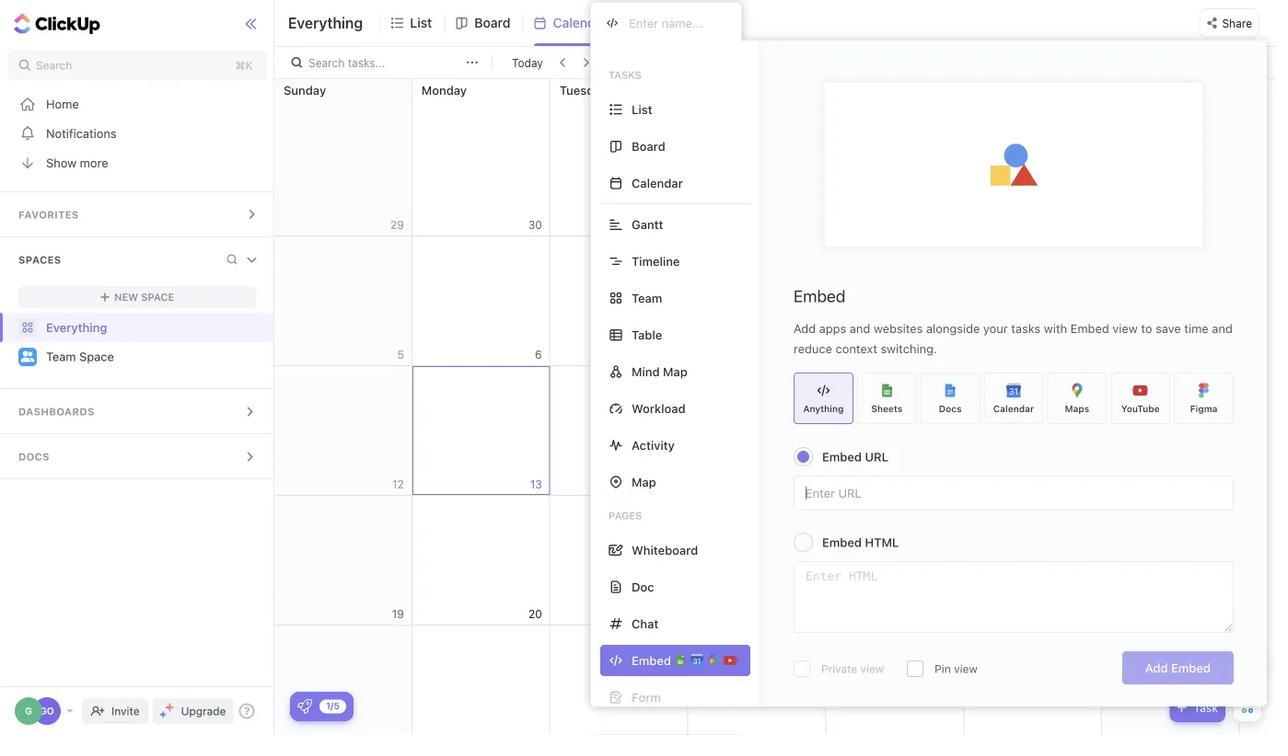 Task type: vqa. For each thing, say whether or not it's contained in the screenshot.
Project Notes to the right
no



Task type: describe. For each thing, give the bounding box(es) containing it.
show more
[[46, 156, 108, 170]]

context
[[836, 342, 878, 356]]

22
[[805, 608, 818, 621]]

assignees button
[[1119, 52, 1204, 74]]

new
[[114, 292, 138, 303]]

embed html
[[822, 536, 899, 550]]

notifications
[[46, 127, 117, 140]]

saturday
[[1112, 83, 1163, 97]]

pages
[[609, 510, 642, 522]]

view for pin view
[[954, 663, 978, 676]]

team space
[[46, 350, 114, 364]]

home link
[[0, 89, 275, 119]]

tasks...
[[348, 56, 385, 69]]

sunday
[[284, 83, 326, 97]]

to
[[1142, 322, 1153, 336]]

your
[[984, 322, 1008, 336]]

18
[[1220, 478, 1232, 491]]

list link
[[410, 0, 440, 46]]

private
[[822, 663, 858, 676]]

with
[[1044, 322, 1068, 336]]

add embed
[[1146, 662, 1211, 676]]

19
[[392, 608, 404, 621]]

pin
[[935, 663, 951, 676]]

task
[[1194, 702, 1219, 715]]

invite
[[111, 706, 140, 718]]

embed inside add apps and websites alongside your tasks with embed view to save time and reduce context switching.
[[1071, 322, 1110, 336]]

embed for embed
[[794, 286, 846, 306]]

1 horizontal spatial calendar
[[632, 176, 683, 190]]

15
[[806, 478, 818, 491]]

2 and from the left
[[1212, 322, 1233, 336]]

16
[[944, 478, 956, 491]]

thursday
[[836, 83, 889, 97]]

calendar link
[[553, 0, 615, 46]]

embed for embed url
[[822, 450, 862, 464]]

1 vertical spatial map
[[632, 476, 656, 490]]

form
[[632, 691, 661, 705]]

anything
[[804, 404, 844, 414]]

2 vertical spatial calendar
[[994, 404, 1034, 414]]

team for team
[[632, 292, 663, 305]]

notifications link
[[0, 119, 275, 148]]

upgrade
[[181, 706, 226, 718]]

17
[[1083, 478, 1094, 491]]

0 vertical spatial docs
[[939, 404, 962, 414]]

onboarding checklist button image
[[297, 700, 312, 715]]

upgrade link
[[153, 699, 233, 725]]

space for new space
[[141, 292, 174, 303]]

favorites button
[[0, 192, 275, 237]]

sidebar navigation
[[0, 0, 275, 736]]

⌘k
[[235, 59, 253, 72]]

youtube
[[1122, 404, 1160, 414]]

show
[[46, 156, 77, 170]]

2 row from the top
[[274, 237, 1241, 367]]

mind
[[632, 365, 660, 379]]

row containing 13
[[274, 367, 1241, 496]]

tasks
[[609, 69, 642, 81]]

embed inside button
[[1172, 662, 1211, 676]]

reduce
[[794, 342, 833, 356]]

home
[[46, 97, 79, 111]]

save
[[1156, 322, 1181, 336]]

table
[[632, 328, 662, 342]]

apps
[[819, 322, 847, 336]]

1 horizontal spatial map
[[663, 365, 688, 379]]

1/5
[[326, 701, 340, 712]]

time
[[1185, 322, 1209, 336]]

view
[[658, 15, 686, 30]]

1 row from the top
[[274, 79, 1241, 237]]

today button
[[508, 53, 547, 72]]

search for search
[[36, 59, 72, 72]]

onboarding checklist button element
[[297, 700, 312, 715]]



Task type: locate. For each thing, give the bounding box(es) containing it.
1 horizontal spatial view
[[954, 663, 978, 676]]

search up sunday
[[309, 56, 345, 69]]

Enter HTML text field
[[795, 563, 1233, 633]]

view button
[[626, 12, 692, 35]]

0 horizontal spatial calendar
[[553, 15, 608, 30]]

whiteboard
[[632, 544, 698, 558]]

0 horizontal spatial space
[[79, 350, 114, 364]]

0 horizontal spatial everything
[[46, 321, 107, 335]]

calendar up 'gantt'
[[632, 176, 683, 190]]

embed left url
[[822, 450, 862, 464]]

share button
[[1200, 8, 1260, 38]]

list up search tasks... 'text field' in the left top of the page
[[410, 15, 432, 30]]

user group image
[[21, 351, 35, 362]]

space down everything link
[[79, 350, 114, 364]]

1 horizontal spatial docs
[[939, 404, 962, 414]]

calendar up tuesday
[[553, 15, 608, 30]]

space right new
[[141, 292, 174, 303]]

1 horizontal spatial space
[[141, 292, 174, 303]]

0 horizontal spatial and
[[850, 322, 871, 336]]

favorites
[[18, 209, 79, 221]]

team for team space
[[46, 350, 76, 364]]

calendar left maps
[[994, 404, 1034, 414]]

Enter URL text field
[[795, 477, 1233, 510]]

me button
[[1075, 52, 1119, 74]]

websites
[[874, 322, 923, 336]]

0 vertical spatial board
[[475, 15, 511, 30]]

0 horizontal spatial docs
[[18, 451, 50, 463]]

tuesday
[[560, 83, 608, 97]]

workload
[[632, 402, 686, 416]]

list
[[410, 15, 432, 30], [632, 103, 653, 117]]

everything link
[[0, 313, 275, 343]]

row
[[274, 79, 1241, 237], [274, 237, 1241, 367], [274, 367, 1241, 496], [274, 496, 1241, 626], [274, 626, 1241, 736]]

20
[[529, 608, 542, 621]]

0 vertical spatial space
[[141, 292, 174, 303]]

view
[[1113, 322, 1138, 336], [861, 663, 884, 676], [954, 663, 978, 676]]

grid containing sunday
[[274, 79, 1241, 736]]

map
[[663, 365, 688, 379], [632, 476, 656, 490]]

2 horizontal spatial view
[[1113, 322, 1138, 336]]

html
[[865, 536, 899, 550]]

view for private view
[[861, 663, 884, 676]]

everything up team space
[[46, 321, 107, 335]]

monday
[[422, 83, 467, 97]]

today
[[512, 56, 543, 69]]

figma
[[1191, 404, 1218, 414]]

docs right sheets on the bottom of the page
[[939, 404, 962, 414]]

1 horizontal spatial team
[[632, 292, 663, 305]]

more
[[80, 156, 108, 170]]

1 horizontal spatial board
[[632, 140, 666, 153]]

2 horizontal spatial calendar
[[994, 404, 1034, 414]]

list down "tasks"
[[632, 103, 653, 117]]

add
[[794, 322, 816, 336], [1146, 662, 1168, 676]]

docs
[[939, 404, 962, 414], [18, 451, 50, 463]]

0 vertical spatial add
[[794, 322, 816, 336]]

switching.
[[881, 342, 937, 356]]

calendar
[[553, 15, 608, 30], [632, 176, 683, 190], [994, 404, 1034, 414]]

space inside 'link'
[[79, 350, 114, 364]]

Search tasks... text field
[[309, 50, 461, 76]]

1 vertical spatial calendar
[[632, 176, 683, 190]]

board up "today" button
[[475, 15, 511, 30]]

url
[[865, 450, 889, 464]]

view right the pin
[[954, 663, 978, 676]]

embed right with
[[1071, 322, 1110, 336]]

0 horizontal spatial search
[[36, 59, 72, 72]]

board down "tasks"
[[632, 140, 666, 153]]

embed url
[[822, 450, 889, 464]]

private view
[[822, 663, 884, 676]]

embed for embed html
[[822, 536, 862, 550]]

add inside button
[[1146, 662, 1168, 676]]

chat
[[632, 618, 659, 631]]

5 row from the top
[[274, 626, 1241, 736]]

0 horizontal spatial list
[[410, 15, 432, 30]]

13
[[530, 478, 542, 491]]

maps
[[1065, 404, 1090, 414]]

view right private
[[861, 663, 884, 676]]

embed up apps
[[794, 286, 846, 306]]

0 vertical spatial list
[[410, 15, 432, 30]]

1 vertical spatial list
[[632, 103, 653, 117]]

add for add apps and websites alongside your tasks with embed view to save time and reduce context switching.
[[794, 322, 816, 336]]

board
[[475, 15, 511, 30], [632, 140, 666, 153]]

and up context
[[850, 322, 871, 336]]

friday
[[974, 83, 1009, 97]]

add embed button
[[1123, 652, 1234, 685]]

embed
[[794, 286, 846, 306], [1071, 322, 1110, 336], [822, 450, 862, 464], [822, 536, 862, 550], [1172, 662, 1211, 676]]

me
[[1095, 56, 1111, 69]]

3 row from the top
[[274, 367, 1241, 496]]

row containing 19
[[274, 496, 1241, 626]]

pin view
[[935, 663, 978, 676]]

1 vertical spatial board
[[632, 140, 666, 153]]

and
[[850, 322, 871, 336], [1212, 322, 1233, 336]]

0 horizontal spatial add
[[794, 322, 816, 336]]

search tasks...
[[309, 56, 385, 69]]

1 vertical spatial space
[[79, 350, 114, 364]]

board link
[[475, 0, 518, 46]]

search
[[309, 56, 345, 69], [36, 59, 72, 72]]

25
[[1219, 608, 1232, 621]]

Enter name... field
[[627, 15, 727, 31]]

1 vertical spatial team
[[46, 350, 76, 364]]

tasks
[[1012, 322, 1041, 336]]

team up table
[[632, 292, 663, 305]]

mind map
[[632, 365, 688, 379]]

1 horizontal spatial add
[[1146, 662, 1168, 676]]

map down activity at the bottom of the page
[[632, 476, 656, 490]]

embed up task
[[1172, 662, 1211, 676]]

activity
[[632, 439, 675, 453]]

1 vertical spatial everything
[[46, 321, 107, 335]]

add for add embed
[[1146, 662, 1168, 676]]

0 horizontal spatial map
[[632, 476, 656, 490]]

view left to
[[1113, 322, 1138, 336]]

1 horizontal spatial list
[[632, 103, 653, 117]]

new space
[[114, 292, 174, 303]]

everything up search tasks... at the top left of page
[[288, 14, 363, 32]]

4 row from the top
[[274, 496, 1241, 626]]

docs inside sidebar navigation
[[18, 451, 50, 463]]

gantt
[[632, 218, 664, 232]]

list inside list link
[[410, 15, 432, 30]]

everything
[[288, 14, 363, 32], [46, 321, 107, 335]]

1 vertical spatial docs
[[18, 451, 50, 463]]

timeline
[[632, 255, 680, 268]]

0 vertical spatial everything
[[288, 14, 363, 32]]

wednesday
[[698, 83, 764, 97]]

1 and from the left
[[850, 322, 871, 336]]

share
[[1223, 17, 1253, 30]]

map right 'mind'
[[663, 365, 688, 379]]

embed left html
[[822, 536, 862, 550]]

team right user group 'image'
[[46, 350, 76, 364]]

1 vertical spatial add
[[1146, 662, 1168, 676]]

1 horizontal spatial and
[[1212, 322, 1233, 336]]

0 horizontal spatial team
[[46, 350, 76, 364]]

and right 'time'
[[1212, 322, 1233, 336]]

everything inside sidebar navigation
[[46, 321, 107, 335]]

grid
[[274, 79, 1241, 736]]

1 horizontal spatial search
[[309, 56, 345, 69]]

docs down dashboards
[[18, 451, 50, 463]]

search up home
[[36, 59, 72, 72]]

0 vertical spatial team
[[632, 292, 663, 305]]

0 vertical spatial map
[[663, 365, 688, 379]]

team inside 'link'
[[46, 350, 76, 364]]

1 horizontal spatial everything
[[288, 14, 363, 32]]

team space link
[[46, 343, 258, 372]]

alongside
[[927, 322, 980, 336]]

assignees
[[1143, 56, 1196, 69]]

search inside sidebar navigation
[[36, 59, 72, 72]]

space for team space
[[79, 350, 114, 364]]

add apps and websites alongside your tasks with embed view to save time and reduce context switching.
[[794, 322, 1233, 356]]

search for search tasks...
[[309, 56, 345, 69]]

doc
[[632, 581, 654, 595]]

add inside add apps and websites alongside your tasks with embed view to save time and reduce context switching.
[[794, 322, 816, 336]]

sheets
[[872, 404, 903, 414]]

0 horizontal spatial view
[[861, 663, 884, 676]]

0 vertical spatial calendar
[[553, 15, 608, 30]]

view inside add apps and websites alongside your tasks with embed view to save time and reduce context switching.
[[1113, 322, 1138, 336]]

dashboards
[[18, 406, 95, 418]]

0 horizontal spatial board
[[475, 15, 511, 30]]

space
[[141, 292, 174, 303], [79, 350, 114, 364]]



